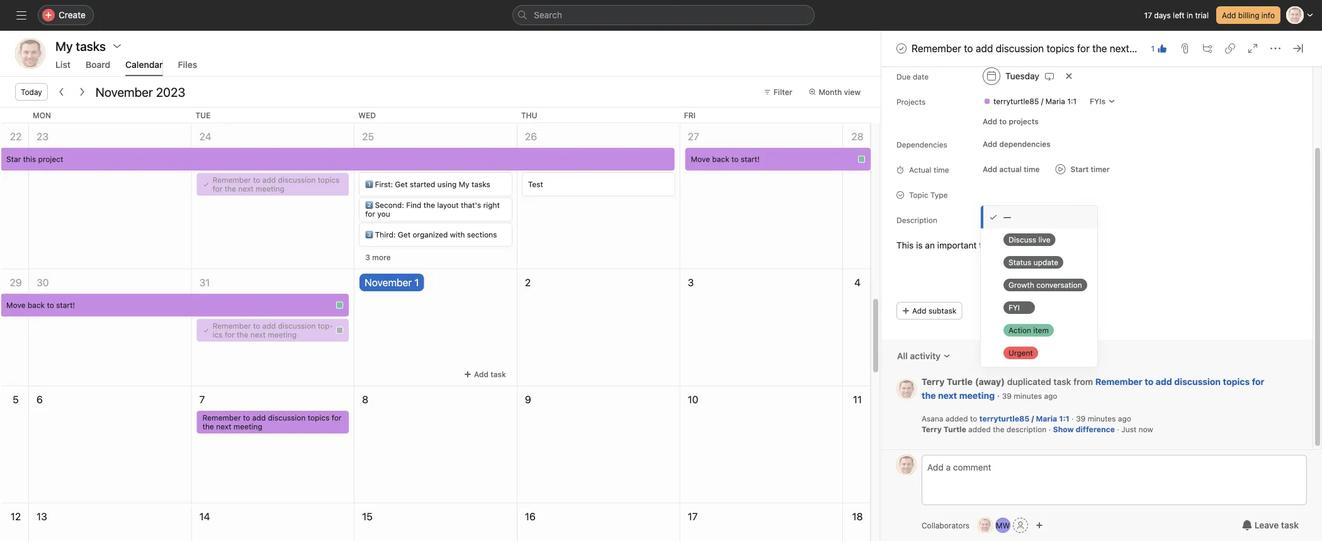 Task type: vqa. For each thing, say whether or not it's contained in the screenshot.
'teammates'
no



Task type: locate. For each thing, give the bounding box(es) containing it.
0 vertical spatial maria
[[1046, 97, 1065, 106]]

· up show
[[1072, 415, 1074, 424]]

terryturtle85 / maria 1:1 link up projects
[[978, 95, 1082, 108]]

terryturtle85 inside asana added to terryturtle85 / maria 1:1 · 39 minutes ago terry turtle added the description · show difference · just now
[[979, 415, 1030, 424]]

/ inside asana added to terryturtle85 / maria 1:1 · 39 minutes ago terry turtle added the description · show difference · just now
[[1032, 415, 1034, 424]]

difference
[[1076, 426, 1115, 434]]

full screen image
[[1248, 43, 1258, 54]]

0 horizontal spatial back
[[28, 301, 45, 310]]

add
[[976, 42, 993, 54], [262, 176, 276, 184], [262, 322, 276, 331], [1156, 377, 1172, 388], [252, 414, 266, 422]]

3 for 3 more
[[365, 253, 370, 262]]

1 horizontal spatial /
[[1041, 97, 1044, 106]]

0 horizontal spatial 17
[[688, 511, 698, 523]]

39 inside asana added to terryturtle85 / maria 1:1 · 39 minutes ago terry turtle added the description · show difference · just now
[[1076, 415, 1086, 424]]

terryturtle85 / maria 1:1
[[994, 97, 1077, 106]]

main content
[[881, 0, 1313, 451]]

tuesday
[[1005, 71, 1039, 82]]

17 for 17 days left in trial
[[1144, 11, 1152, 20]]

1 vertical spatial start!
[[56, 301, 75, 310]]

filter
[[774, 88, 792, 96]]

0 horizontal spatial november
[[96, 84, 153, 99]]

0 horizontal spatial move
[[6, 301, 25, 310]]

1 vertical spatial 17
[[688, 511, 698, 523]]

0 vertical spatial november
[[96, 84, 153, 99]]

1 horizontal spatial 39
[[1076, 415, 1086, 424]]

1 vertical spatial terryturtle85 / maria 1:1 link
[[979, 415, 1070, 424]]

time
[[1024, 165, 1040, 174], [934, 166, 949, 175]]

1 horizontal spatial time
[[1024, 165, 1040, 174]]

1:1 down clear due date image
[[1067, 97, 1077, 106]]

0 vertical spatial move
[[691, 155, 710, 164]]

trial
[[1195, 11, 1209, 20]]

· left show
[[1049, 426, 1051, 434]]

project
[[38, 155, 63, 164]]

39 up show difference button at the bottom of the page
[[1076, 415, 1086, 424]]

timer
[[1091, 165, 1110, 174]]

time right "actual"
[[1024, 165, 1040, 174]]

1 vertical spatial terryturtle85
[[979, 415, 1030, 424]]

task inside main content
[[1054, 377, 1071, 388]]

expand sidebar image
[[16, 10, 26, 20]]

the inside 2️⃣ second: find the layout that's right for you
[[424, 201, 435, 210]]

1 vertical spatial move back to start!
[[6, 301, 75, 310]]

1:1
[[1067, 97, 1077, 106], [1059, 415, 1070, 424]]

discussion inside main content
[[1174, 377, 1221, 388]]

time inside 'dropdown button'
[[1024, 165, 1040, 174]]

2️⃣ second: find the layout that's right for you
[[365, 201, 500, 218]]

0 vertical spatial move back to start!
[[691, 155, 760, 164]]

minutes down the duplicated
[[1014, 392, 1042, 401]]

1 vertical spatial maria
[[1036, 415, 1057, 424]]

turtle down terry turtle (away)
[[944, 426, 966, 434]]

18
[[852, 511, 863, 523]]

/ down tuesday dropdown button at top
[[1041, 97, 1044, 106]]

november for november 1
[[365, 277, 412, 289]]

14
[[199, 511, 210, 523]]

move for 27
[[691, 155, 710, 164]]

0 horizontal spatial 1
[[415, 277, 419, 289]]

0 horizontal spatial time
[[934, 166, 949, 175]]

november 2023
[[96, 84, 185, 99]]

remember inside main content
[[1095, 377, 1143, 388]]

minutes
[[1014, 392, 1042, 401], [1088, 415, 1116, 424]]

1 horizontal spatial 17
[[1144, 11, 1152, 20]]

2 terry turtle link from the top
[[922, 425, 966, 435]]

turtle inside asana added to terryturtle85 / maria 1:1 · 39 minutes ago terry turtle added the description · show difference · just now
[[944, 426, 966, 434]]

terryturtle85 up description
[[979, 415, 1030, 424]]

add subtask image
[[1203, 43, 1213, 54]]

terry down activity on the right bottom
[[922, 377, 945, 388]]

/ up description
[[1032, 415, 1034, 424]]

the inside asana added to terryturtle85 / maria 1:1 · 39 minutes ago terry turtle added the description · show difference · just now
[[993, 426, 1005, 434]]

0 vertical spatial 1
[[1151, 44, 1155, 53]]

the inside the 7 remember to add discussion topics for the next meeting
[[202, 422, 214, 431]]

terryturtle85 up add to projects button
[[994, 97, 1039, 106]]

time right actual
[[934, 166, 949, 175]]

1 horizontal spatial november
[[365, 277, 412, 289]]

1 vertical spatial ago
[[1118, 415, 1131, 424]]

7 remember to add discussion topics for the next meeting
[[199, 394, 342, 431]]

for
[[1077, 42, 1090, 54], [213, 184, 222, 193], [365, 210, 375, 218], [225, 331, 235, 339], [1252, 377, 1265, 388], [332, 414, 342, 422]]

1 vertical spatial get
[[398, 230, 411, 239]]

the
[[1092, 42, 1107, 54], [225, 184, 236, 193], [424, 201, 435, 210], [237, 331, 248, 339], [922, 391, 936, 401], [202, 422, 214, 431], [993, 426, 1005, 434]]

add for add billing info
[[1222, 11, 1236, 20]]

1 vertical spatial back
[[28, 301, 45, 310]]

show
[[1053, 426, 1074, 434]]

added right "asana"
[[946, 415, 968, 424]]

1 horizontal spatial minutes
[[1088, 415, 1116, 424]]

tue
[[196, 111, 211, 120]]

find
[[406, 201, 421, 210]]

terry turtle (away)
[[922, 377, 1005, 388]]

1 vertical spatial /
[[1032, 415, 1034, 424]]

39 down (away)
[[1002, 392, 1012, 401]]

remember to add discussion topics for the next meeting dialog
[[881, 0, 1322, 541]]

minutes inside asana added to terryturtle85 / maria 1:1 · 39 minutes ago terry turtle added the description · show difference · just now
[[1088, 415, 1116, 424]]

from
[[1074, 377, 1093, 388]]

main content containing tuesday
[[881, 0, 1313, 451]]

november down more
[[365, 277, 412, 289]]

projects
[[897, 98, 926, 107]]

1 vertical spatial 3
[[688, 277, 694, 289]]

task inside button
[[491, 370, 506, 379]]

1️⃣ first: get started using my tasks
[[365, 180, 490, 189]]

to inside the 7 remember to add discussion topics for the next meeting
[[243, 414, 250, 422]]

task for leave
[[1281, 520, 1299, 531]]

terry turtle link for added the description
[[922, 425, 966, 435]]

discussion
[[996, 42, 1044, 54], [278, 176, 316, 184], [278, 322, 316, 331], [1174, 377, 1221, 388], [268, 414, 306, 422]]

ago inside · 39 minutes ago
[[1044, 392, 1057, 401]]

1 down organized
[[415, 277, 419, 289]]

add to projects
[[983, 117, 1039, 126]]

3 more button
[[360, 249, 396, 266]]

turtle left (away)
[[947, 377, 973, 388]]

this is an important thing to do.
[[897, 241, 1026, 251]]

None text field
[[981, 190, 990, 205]]

add
[[1222, 11, 1236, 20], [983, 117, 997, 126], [983, 140, 997, 149], [983, 165, 997, 174], [912, 307, 926, 316], [474, 370, 489, 379]]

dependencies
[[999, 140, 1051, 149]]

add inside 'dropdown button'
[[983, 165, 997, 174]]

november for november 2023
[[96, 84, 153, 99]]

2
[[525, 277, 531, 289]]

0 horizontal spatial 39
[[1002, 392, 1012, 401]]

add task button
[[458, 366, 512, 383]]

1 horizontal spatial task
[[1054, 377, 1071, 388]]

0 horizontal spatial 3
[[365, 253, 370, 262]]

minutes up difference
[[1088, 415, 1116, 424]]

0 horizontal spatial ago
[[1044, 392, 1057, 401]]

get right first: on the top of the page
[[395, 180, 408, 189]]

1 vertical spatial 39
[[1076, 415, 1086, 424]]

all activity button
[[889, 345, 959, 368]]

move down the 29
[[6, 301, 25, 310]]

added
[[946, 415, 968, 424], [968, 426, 991, 434]]

terry down "asana"
[[922, 426, 942, 434]]

(away)
[[975, 377, 1005, 388]]

3
[[365, 253, 370, 262], [688, 277, 694, 289]]

0 horizontal spatial minutes
[[1014, 392, 1042, 401]]

projects
[[1009, 117, 1039, 126]]

move back to start! down 27
[[691, 155, 760, 164]]

task
[[491, 370, 506, 379], [1054, 377, 1071, 388], [1281, 520, 1299, 531]]

4
[[854, 277, 861, 289]]

back
[[712, 155, 729, 164], [28, 301, 45, 310]]

terry turtle link down "asana"
[[922, 425, 966, 435]]

type
[[931, 191, 948, 200]]

0 vertical spatial terry turtle link
[[922, 377, 973, 388]]

add inside button
[[983, 140, 997, 149]]

remember inside the 7 remember to add discussion topics for the next meeting
[[202, 414, 241, 422]]

0 vertical spatial added
[[946, 415, 968, 424]]

add for add dependencies
[[983, 140, 997, 149]]

1 vertical spatial 1:1
[[1059, 415, 1070, 424]]

1 horizontal spatial ago
[[1118, 415, 1131, 424]]

copy task link image
[[1225, 43, 1235, 54]]

remember to add discussion topics for the next meeting
[[912, 42, 1169, 54], [213, 176, 340, 193], [213, 322, 333, 339], [922, 377, 1265, 401]]

tuesday button
[[977, 65, 1060, 88]]

0 vertical spatial 39
[[1002, 392, 1012, 401]]

0 horizontal spatial start!
[[56, 301, 75, 310]]

1 vertical spatial added
[[968, 426, 991, 434]]

start
[[1071, 165, 1089, 174]]

back for 27
[[712, 155, 729, 164]]

1 vertical spatial move
[[6, 301, 25, 310]]

17 for 17
[[688, 511, 698, 523]]

13
[[37, 511, 47, 523]]

start timer
[[1071, 165, 1110, 174]]

1 horizontal spatial 3
[[688, 277, 694, 289]]

remember to add discussion topics for the next meeting link
[[922, 377, 1265, 401]]

ago up just on the bottom right
[[1118, 415, 1131, 424]]

1 vertical spatial 1
[[415, 277, 419, 289]]

remember
[[912, 42, 961, 54], [213, 176, 251, 184], [213, 322, 251, 331], [1095, 377, 1143, 388], [202, 414, 241, 422]]

move down 27
[[691, 155, 710, 164]]

create
[[59, 10, 86, 20]]

add for add subtask
[[912, 307, 926, 316]]

add for add actual time
[[983, 165, 997, 174]]

add or remove collaborators image
[[1036, 522, 1043, 530]]

0 horizontal spatial task
[[491, 370, 506, 379]]

terry turtle link down activity on the right bottom
[[922, 377, 973, 388]]

ago down duplicated task from
[[1044, 392, 1057, 401]]

add to projects button
[[977, 113, 1044, 131]]

1 terry from the top
[[922, 377, 945, 388]]

meeting inside the 7 remember to add discussion topics for the next meeting
[[234, 422, 262, 431]]

0 horizontal spatial added
[[946, 415, 968, 424]]

26
[[525, 131, 537, 143]]

1 horizontal spatial move
[[691, 155, 710, 164]]

3 inside button
[[365, 253, 370, 262]]

0 vertical spatial ago
[[1044, 392, 1057, 401]]

added left description
[[968, 426, 991, 434]]

move for 30
[[6, 301, 25, 310]]

move back to start! for 27
[[691, 155, 760, 164]]

·
[[997, 391, 1000, 401], [1072, 415, 1074, 424], [1049, 426, 1051, 434], [1117, 426, 1119, 434]]

get right third:
[[398, 230, 411, 239]]

1 left the attachments: add a file to this task, remember to add discussion topics for the next meeting image
[[1151, 44, 1155, 53]]

0 vertical spatial get
[[395, 180, 408, 189]]

meeting
[[1132, 42, 1169, 54], [256, 184, 284, 193], [268, 331, 297, 339], [959, 391, 995, 401], [234, 422, 262, 431]]

7
[[199, 394, 205, 406]]

get for started
[[395, 180, 408, 189]]

0 vertical spatial back
[[712, 155, 729, 164]]

0 vertical spatial terry
[[922, 377, 945, 388]]

terry
[[922, 377, 945, 388], [922, 426, 942, 434]]

terry turtle link
[[922, 377, 973, 388], [922, 425, 966, 435]]

1 vertical spatial turtle
[[944, 426, 966, 434]]

0 vertical spatial start!
[[741, 155, 760, 164]]

0 vertical spatial /
[[1041, 97, 1044, 106]]

1 horizontal spatial start!
[[741, 155, 760, 164]]

add dependencies button
[[977, 136, 1056, 153]]

0 horizontal spatial /
[[1032, 415, 1034, 424]]

1 horizontal spatial 1
[[1151, 44, 1155, 53]]

this
[[897, 241, 914, 251]]

0 vertical spatial minutes
[[1014, 392, 1042, 401]]

29
[[10, 277, 22, 289]]

3 more
[[365, 253, 391, 262]]

ago
[[1044, 392, 1057, 401], [1118, 415, 1131, 424]]

2023
[[156, 84, 185, 99]]

mon
[[33, 111, 51, 120]]

repeats image
[[1044, 71, 1055, 82]]

0 horizontal spatial move back to start!
[[6, 301, 75, 310]]

wed
[[358, 111, 376, 120]]

1 terry turtle link from the top
[[922, 377, 973, 388]]

1 horizontal spatial move back to start!
[[691, 155, 760, 164]]

terryturtle85 / maria 1:1 link
[[978, 95, 1082, 108], [979, 415, 1070, 424]]

2 horizontal spatial task
[[1281, 520, 1299, 531]]

add actual time
[[983, 165, 1040, 174]]

1:1 up show
[[1059, 415, 1070, 424]]

2 terry from the top
[[922, 426, 942, 434]]

1 vertical spatial terry turtle link
[[922, 425, 966, 435]]

main content inside "remember to add discussion topics for the next meeting" dialog
[[881, 0, 1313, 451]]

move back to start! down 30
[[6, 301, 75, 310]]

1 horizontal spatial added
[[968, 426, 991, 434]]

1 vertical spatial minutes
[[1088, 415, 1116, 424]]

1 vertical spatial terry
[[922, 426, 942, 434]]

november down calendar link
[[96, 84, 153, 99]]

mw
[[996, 521, 1010, 530]]

terryturtle85 / maria 1:1 link up description
[[979, 415, 1070, 424]]

0 vertical spatial 3
[[365, 253, 370, 262]]

add subtask button
[[897, 303, 962, 320]]

next
[[1110, 42, 1129, 54], [238, 184, 254, 193], [250, 331, 266, 339], [938, 391, 957, 401], [216, 422, 231, 431]]

board link
[[86, 59, 110, 76]]

to
[[964, 42, 973, 54], [999, 117, 1007, 126], [732, 155, 739, 164], [253, 176, 260, 184], [1002, 241, 1010, 251], [47, 301, 54, 310], [253, 322, 260, 331], [1145, 377, 1154, 388], [243, 414, 250, 422], [970, 415, 977, 424]]

task inside button
[[1281, 520, 1299, 531]]

1 horizontal spatial back
[[712, 155, 729, 164]]

left
[[1173, 11, 1185, 20]]

0 vertical spatial 17
[[1144, 11, 1152, 20]]

duplicated task from
[[1007, 377, 1095, 388]]

maria up show
[[1036, 415, 1057, 424]]

topics
[[1047, 42, 1075, 54], [318, 176, 340, 184], [213, 322, 333, 339], [1223, 377, 1250, 388], [308, 414, 330, 422]]

1 vertical spatial november
[[365, 277, 412, 289]]

ago inside asana added to terryturtle85 / maria 1:1 · 39 minutes ago terry turtle added the description · show difference · just now
[[1118, 415, 1131, 424]]

leave
[[1255, 520, 1279, 531]]

maria down repeats icon
[[1046, 97, 1065, 106]]

clear due date image
[[1065, 73, 1073, 80]]



Task type: describe. For each thing, give the bounding box(es) containing it.
next inside remember to add discussion topics for the next meeting link
[[938, 391, 957, 401]]

tt inside main content
[[902, 385, 911, 394]]

to inside remember to add discussion topics for the next meeting link
[[1145, 377, 1154, 388]]

calendar
[[125, 59, 163, 70]]

· down (away)
[[997, 391, 1000, 401]]

that's
[[461, 201, 481, 210]]

12
[[11, 511, 21, 523]]

1 button
[[1147, 40, 1171, 57]]

do.
[[1013, 241, 1026, 251]]

0 vertical spatial terryturtle85
[[994, 97, 1039, 106]]

1️⃣
[[365, 180, 373, 189]]

task for duplicated
[[1054, 377, 1071, 388]]

add for add to projects
[[983, 117, 997, 126]]

subtask
[[929, 307, 957, 316]]

start timer button
[[1051, 161, 1115, 178]]

3 for 3
[[688, 277, 694, 289]]

0 vertical spatial turtle
[[947, 377, 973, 388]]

my tasks
[[55, 38, 106, 53]]

next month image
[[77, 87, 87, 97]]

my
[[459, 180, 469, 189]]

1:1 inside asana added to terryturtle85 / maria 1:1 · 39 minutes ago terry turtle added the description · show difference · just now
[[1059, 415, 1070, 424]]

next inside the 7 remember to add discussion topics for the next meeting
[[216, 422, 231, 431]]

add for add task
[[474, 370, 489, 379]]

an
[[925, 241, 935, 251]]

for inside main content
[[1252, 377, 1265, 388]]

fyis button
[[1084, 93, 1121, 110]]

using
[[437, 180, 457, 189]]

organized
[[413, 230, 448, 239]]

description
[[897, 216, 937, 225]]

duplicated
[[1007, 377, 1051, 388]]

topics inside the 7 remember to add discussion topics for the next meeting
[[308, 414, 330, 422]]

important
[[937, 241, 977, 251]]

close details image
[[1293, 43, 1303, 54]]

today button
[[15, 83, 48, 101]]

27
[[688, 131, 699, 143]]

star
[[6, 155, 21, 164]]

attachments: add a file to this task, remember to add discussion topics for the next meeting image
[[1180, 43, 1190, 54]]

· 39 minutes ago
[[995, 391, 1057, 401]]

create button
[[38, 5, 94, 25]]

more actions for this task image
[[1271, 43, 1281, 54]]

first:
[[375, 180, 393, 189]]

due date
[[897, 73, 929, 82]]

start! for 27
[[741, 155, 760, 164]]

maria inside asana added to terryturtle85 / maria 1:1 · 39 minutes ago terry turtle added the description · show difference · just now
[[1036, 415, 1057, 424]]

· left just on the bottom right
[[1117, 426, 1119, 434]]

right
[[483, 201, 500, 210]]

search button
[[513, 5, 815, 25]]

due
[[897, 73, 911, 82]]

thu
[[521, 111, 537, 120]]

25
[[362, 131, 374, 143]]

this
[[23, 155, 36, 164]]

is
[[916, 241, 923, 251]]

search list box
[[513, 5, 815, 25]]

3️⃣
[[365, 230, 373, 239]]

0 vertical spatial terryturtle85 / maria 1:1 link
[[978, 95, 1082, 108]]

11
[[853, 394, 862, 406]]

topic
[[909, 191, 928, 200]]

month view
[[819, 88, 861, 96]]

39 inside · 39 minutes ago
[[1002, 392, 1012, 401]]

to inside add to projects button
[[999, 117, 1007, 126]]

leave task
[[1255, 520, 1299, 531]]

1 inside button
[[1151, 44, 1155, 53]]

mw button
[[995, 518, 1011, 533]]

fyis
[[1090, 97, 1106, 106]]

for inside the 7 remember to add discussion topics for the next meeting
[[332, 414, 342, 422]]

add subtask
[[912, 307, 957, 316]]

list
[[55, 59, 71, 70]]

5
[[13, 394, 19, 406]]

more
[[372, 253, 391, 262]]

november 1
[[365, 277, 419, 289]]

add dependencies
[[983, 140, 1051, 149]]

2️⃣
[[365, 201, 373, 210]]

24
[[199, 131, 211, 143]]

start! for 30
[[56, 301, 75, 310]]

for inside 2️⃣ second: find the layout that's right for you
[[365, 210, 375, 218]]

Completed checkbox
[[894, 41, 909, 56]]

star this project
[[6, 155, 63, 164]]

month
[[819, 88, 842, 96]]

add billing info button
[[1216, 6, 1281, 24]]

now
[[1139, 426, 1153, 434]]

15
[[362, 511, 373, 523]]

description
[[1007, 426, 1047, 434]]

fri
[[684, 111, 696, 120]]

8
[[362, 394, 368, 406]]

layout
[[437, 201, 459, 210]]

31
[[199, 277, 210, 289]]

in
[[1187, 11, 1193, 20]]

show options image
[[112, 41, 122, 51]]

28
[[851, 131, 864, 143]]

asana
[[922, 415, 943, 424]]

10
[[688, 394, 698, 406]]

test
[[528, 180, 543, 189]]

discussion inside the 7 remember to add discussion topics for the next meeting
[[268, 414, 306, 422]]

today
[[21, 88, 42, 96]]

0 vertical spatial 1:1
[[1067, 97, 1077, 106]]

to inside asana added to terryturtle85 / maria 1:1 · 39 minutes ago terry turtle added the description · show difference · just now
[[970, 415, 977, 424]]

9
[[525, 394, 531, 406]]

completed image
[[894, 41, 909, 56]]

3️⃣ third: get organized with sections
[[365, 230, 497, 239]]

minutes inside · 39 minutes ago
[[1014, 392, 1042, 401]]

terry inside asana added to terryturtle85 / maria 1:1 · 39 minutes ago terry turtle added the description · show difference · just now
[[922, 426, 942, 434]]

topic type
[[909, 191, 948, 200]]

task for add
[[491, 370, 506, 379]]

add inside the 7 remember to add discussion topics for the next meeting
[[252, 414, 266, 422]]

6
[[37, 394, 43, 406]]

calendar link
[[125, 59, 163, 76]]

sections
[[467, 230, 497, 239]]

move back to start! for 30
[[6, 301, 75, 310]]

add inside remember to add discussion topics for the next meeting link
[[1156, 377, 1172, 388]]

list link
[[55, 59, 71, 76]]

23
[[37, 131, 49, 143]]

month view button
[[803, 83, 866, 101]]

actual time
[[909, 166, 949, 175]]

actual
[[999, 165, 1022, 174]]

back for 30
[[28, 301, 45, 310]]

collaborators
[[922, 521, 970, 530]]

get for organized
[[398, 230, 411, 239]]

date
[[913, 73, 929, 82]]

30
[[37, 277, 49, 289]]

previous month image
[[57, 87, 67, 97]]

terry turtle link for (away)
[[922, 377, 973, 388]]

files link
[[178, 59, 197, 76]]



